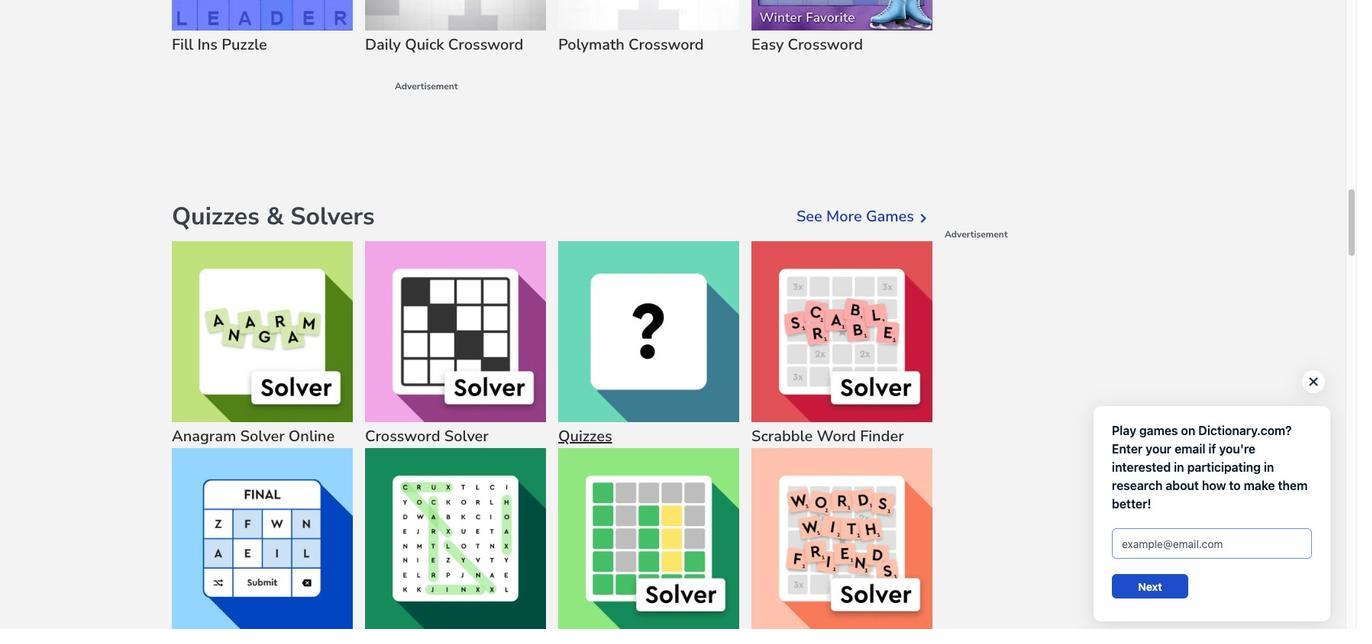 Task type: describe. For each thing, give the bounding box(es) containing it.
anagram solver online link
[[172, 242, 353, 449]]

daily quick crossword link
[[365, 0, 546, 57]]

scrabble
[[751, 426, 813, 447]]

easy crossword
[[751, 35, 863, 55]]

crossword solver link
[[365, 242, 546, 449]]

polymath crossword image
[[558, 0, 739, 31]]

easy
[[751, 35, 784, 55]]

see
[[796, 207, 822, 227]]

quizzes link
[[558, 242, 739, 449]]

finder
[[860, 426, 904, 447]]

solver for anagram
[[240, 426, 285, 447]]

daily quick crossword image
[[365, 0, 546, 31]]

more
[[826, 207, 862, 227]]

word search maker image
[[365, 449, 546, 629]]

solver for crossword
[[444, 426, 489, 447]]

quizzes & solvers link
[[172, 199, 375, 236]]

games
[[866, 207, 914, 227]]

solvers
[[290, 200, 375, 233]]

polymath crossword
[[558, 35, 704, 55]]

scrabble word finder
[[751, 426, 904, 447]]

quick
[[405, 35, 444, 55]]

1 vertical spatial advertisement element
[[945, 242, 1174, 433]]

anagram solver online
[[172, 426, 335, 447]]

scrabble word finder image
[[751, 242, 932, 423]]

easy crossword link
[[751, 0, 932, 57]]



Task type: locate. For each thing, give the bounding box(es) containing it.
quizzes & solvers
[[172, 200, 375, 233]]

words with friends cheat image
[[751, 449, 932, 629]]

see more games
[[796, 207, 914, 227]]

wordle solver image
[[558, 449, 739, 629]]

1 vertical spatial quizzes
[[558, 426, 612, 447]]

scrabble word finder link
[[751, 242, 932, 449]]

polymath
[[558, 35, 625, 55]]

fill ins puzzle
[[172, 35, 267, 55]]

1 horizontal spatial solver
[[444, 426, 489, 447]]

quizzes for quizzes
[[558, 426, 612, 447]]

quizzes for quizzes & solvers
[[172, 200, 260, 233]]

easy crossword image
[[751, 0, 932, 31]]

crossword solver image
[[365, 242, 546, 423]]

fill
[[172, 35, 193, 55]]

crossword
[[448, 35, 523, 55], [629, 35, 704, 55], [788, 35, 863, 55], [365, 426, 440, 447]]

daily
[[365, 35, 401, 55]]

polymath crossword link
[[558, 0, 739, 57]]

online
[[289, 426, 335, 447]]

advertisement for advertisement "element" to the bottom
[[945, 229, 1008, 241]]

anagram solver online image
[[172, 242, 353, 423]]

word
[[817, 426, 856, 447]]

word puzzle image
[[172, 449, 353, 629]]

fill ins puzzle link
[[172, 0, 353, 57]]

2 solver from the left
[[444, 426, 489, 447]]

0 vertical spatial advertisement
[[395, 81, 458, 93]]

1 solver from the left
[[240, 426, 285, 447]]

advertisement
[[395, 81, 458, 93], [945, 229, 1008, 241]]

quizzes image
[[558, 242, 739, 423]]

&
[[266, 200, 284, 233]]

see more games link
[[796, 206, 932, 229]]

fill ins puzzle image
[[172, 0, 353, 31]]

0 horizontal spatial solver
[[240, 426, 285, 447]]

0 horizontal spatial advertisement
[[395, 81, 458, 93]]

quizzes
[[172, 200, 260, 233], [558, 426, 612, 447]]

ins
[[197, 35, 218, 55]]

advertisement for top advertisement "element"
[[395, 81, 458, 93]]

0 vertical spatial quizzes
[[172, 200, 260, 233]]

daily quick crossword
[[365, 35, 523, 55]]

advertisement element
[[395, 94, 951, 162], [945, 242, 1174, 433]]

puzzle
[[222, 35, 267, 55]]

anagram
[[172, 426, 236, 447]]

0 horizontal spatial quizzes
[[172, 200, 260, 233]]

0 vertical spatial advertisement element
[[395, 94, 951, 162]]

solver
[[240, 426, 285, 447], [444, 426, 489, 447]]

1 horizontal spatial quizzes
[[558, 426, 612, 447]]

1 vertical spatial advertisement
[[945, 229, 1008, 241]]

crossword solver
[[365, 426, 489, 447]]

1 horizontal spatial advertisement
[[945, 229, 1008, 241]]



Task type: vqa. For each thing, say whether or not it's contained in the screenshot.
search input text field
no



